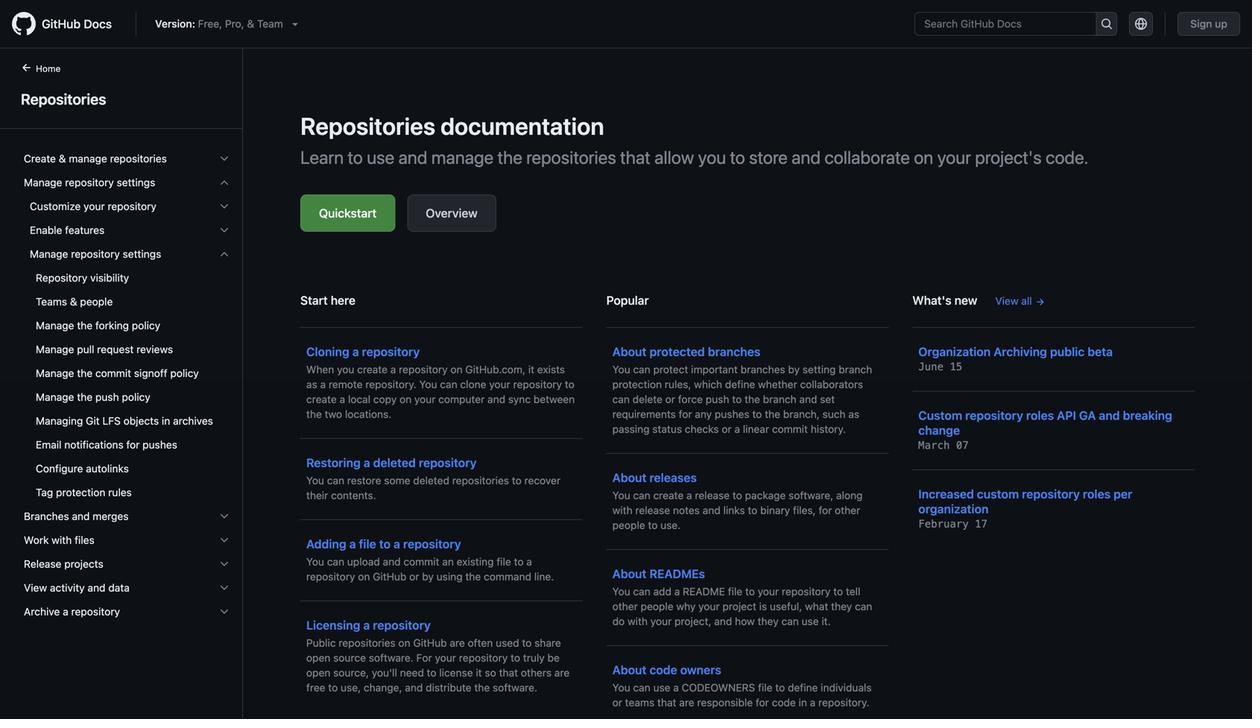 Task type: vqa. For each thing, say whether or not it's contained in the screenshot.
roles to the bottom
yes



Task type: describe. For each thing, give the bounding box(es) containing it.
& for teams & people
[[70, 296, 77, 308]]

and inside about protected branches you can protect important branches by setting branch protection rules, which define whether collaborators can delete or force push to the branch and set requirements for any pushes to the branch, such as passing status checks or a linear commit history.
[[799, 393, 817, 405]]

your left computer
[[414, 393, 436, 405]]

view for view activity and data
[[24, 582, 47, 594]]

that inside about code owners you can use a codeowners file to define individuals or teams that are responsible for code in a repository.
[[657, 696, 676, 709]]

repository down view activity and data
[[71, 606, 120, 618]]

june
[[918, 361, 944, 373]]

projects
[[64, 558, 103, 570]]

repository down adding
[[306, 571, 355, 583]]

repository up computer
[[399, 363, 448, 376]]

enable features
[[30, 224, 105, 236]]

the down whether
[[745, 393, 760, 405]]

as inside about protected branches you can protect important branches by setting branch protection rules, which define whether collaborators can delete or force push to the branch and set requirements for any pushes to the branch, such as passing status checks or a linear commit history.
[[848, 408, 859, 420]]

by inside adding a file to a repository you can upload and commit an existing file to a repository on github or by using the command line.
[[422, 571, 434, 583]]

0 vertical spatial branches
[[708, 345, 760, 359]]

github docs
[[42, 17, 112, 31]]

the up git
[[77, 391, 93, 403]]

march 07 element
[[918, 439, 969, 452]]

for inside about releases you can create a release to package software, along with release notes and links to binary files, for other people to use.
[[819, 504, 832, 516]]

repository visibility
[[36, 272, 129, 284]]

manage inside dropdown button
[[69, 152, 107, 165]]

some
[[384, 474, 410, 487]]

free
[[306, 682, 325, 694]]

files,
[[793, 504, 816, 516]]

you inside cloning a repository when you create a repository on github.com, it exists as a remote repository. you can clone your repository to create a local copy on your computer and sync between the two locations.
[[419, 378, 437, 391]]

others
[[521, 667, 552, 679]]

passing
[[612, 423, 650, 435]]

to left use. at the bottom right
[[648, 519, 658, 531]]

archive
[[24, 606, 60, 618]]

you inside about readmes you can add a readme file to your repository to tell other people why your project is useful, what they can do with your project, and how they can use it.
[[612, 585, 630, 598]]

07
[[956, 439, 969, 452]]

on right copy
[[399, 393, 412, 405]]

the down pull
[[77, 367, 93, 379]]

repositories inside the repositories documentation learn to use and manage the repositories that allow you to store and collaborate on your project's code.
[[526, 147, 616, 168]]

manage down 'enable'
[[30, 248, 68, 260]]

overview link
[[407, 195, 496, 232]]

linear
[[743, 423, 769, 435]]

repository down exists at the left
[[513, 378, 562, 391]]

push inside about protected branches you can protect important branches by setting branch protection rules, which define whether collaborators can delete or force push to the branch and set requirements for any pushes to the branch, such as passing status checks or a linear commit history.
[[706, 393, 729, 405]]

february 17 element
[[918, 518, 988, 530]]

archiving
[[994, 345, 1047, 359]]

by inside about protected branches you can protect important branches by setting branch protection rules, which define whether collaborators can delete or force push to the branch and set requirements for any pushes to the branch, such as passing status checks or a linear commit history.
[[788, 363, 800, 376]]

to up command
[[514, 556, 524, 568]]

collaborate
[[825, 147, 910, 168]]

between
[[534, 393, 575, 405]]

about readmes you can add a readme file to your repository to tell other people why your project is useful, what they can do with your project, and how they can use it.
[[612, 567, 872, 628]]

manage the forking policy
[[36, 319, 160, 332]]

license
[[439, 667, 473, 679]]

on inside adding a file to a repository you can upload and commit an existing file to a repository on github or by using the command line.
[[358, 571, 370, 583]]

forking
[[95, 319, 129, 332]]

can inside about releases you can create a release to package software, along with release notes and links to binary files, for other people to use.
[[633, 489, 650, 502]]

clone
[[460, 378, 486, 391]]

on inside licensing a repository public repositories on github are often used to share open source software. for your repository to truly be open source, you'll need to license it so that others are free to use, change, and distribute the software.
[[398, 637, 410, 649]]

requirements
[[612, 408, 676, 420]]

managing git lfs objects in archives
[[36, 415, 213, 427]]

to down used
[[511, 652, 520, 664]]

can left delete
[[612, 393, 630, 405]]

customize your repository button
[[18, 195, 236, 218]]

2 open from the top
[[306, 667, 330, 679]]

existing
[[457, 556, 494, 568]]

to up linear on the bottom right of page
[[752, 408, 762, 420]]

view activity and data button
[[18, 576, 236, 600]]

such
[[823, 408, 846, 420]]

to left 'tell'
[[833, 585, 843, 598]]

repositories link
[[18, 88, 224, 110]]

repositories documentation learn to use and manage the repositories that allow you to store and collaborate on your project's code.
[[300, 112, 1088, 168]]

Search GitHub Docs search field
[[915, 13, 1096, 35]]

managing git lfs objects in archives link
[[18, 409, 236, 433]]

repository up "for"
[[373, 618, 431, 632]]

roles inside increased custom repository roles per organization february 17
[[1083, 487, 1111, 501]]

that inside licensing a repository public repositories on github are often used to share open source software. for your repository to truly be open source, you'll need to license it so that others are free to use, change, and distribute the software.
[[499, 667, 518, 679]]

1 horizontal spatial create
[[357, 363, 388, 376]]

to right free
[[328, 682, 338, 694]]

to up links
[[733, 489, 742, 502]]

you inside about protected branches you can protect important branches by setting branch protection rules, which define whether collaborators can delete or force push to the branch and set requirements for any pushes to the branch, such as passing status checks or a linear commit history.
[[612, 363, 630, 376]]

the up pull
[[77, 319, 93, 332]]

owners
[[680, 663, 721, 677]]

teams & people
[[36, 296, 113, 308]]

policy for manage the push policy
[[122, 391, 150, 403]]

your up is
[[758, 585, 779, 598]]

how
[[735, 615, 755, 628]]

what's new
[[912, 293, 977, 307]]

file up command
[[497, 556, 511, 568]]

it inside cloning a repository when you create a repository on github.com, it exists as a remote repository. you can clone your repository to create a local copy on your computer and sync between the two locations.
[[528, 363, 534, 376]]

the inside the repositories documentation learn to use and manage the repositories that allow you to store and collaborate on your project's code.
[[498, 147, 522, 168]]

to right learn
[[348, 147, 363, 168]]

licensing a repository public repositories on github are often used to share open source software. for your repository to truly be open source, you'll need to license it so that others are free to use, change, and distribute the software.
[[306, 618, 570, 694]]

files
[[75, 534, 94, 546]]

search image
[[1101, 18, 1113, 30]]

3 manage repository settings element from the top
[[12, 242, 242, 505]]

manage inside the repositories documentation learn to use and manage the repositories that allow you to store and collaborate on your project's code.
[[431, 147, 494, 168]]

recover
[[524, 474, 561, 487]]

repository up copy
[[362, 345, 420, 359]]

commit inside adding a file to a repository you can upload and commit an existing file to a repository on github or by using the command line.
[[404, 556, 439, 568]]

cloning
[[306, 345, 349, 359]]

sc 9kayk9 0 image for release projects
[[218, 558, 230, 570]]

to up the truly on the left bottom
[[522, 637, 532, 649]]

roles inside the custom repository roles api ga and breaking change march 07
[[1026, 408, 1054, 423]]

1 vertical spatial code
[[772, 696, 796, 709]]

need
[[400, 667, 424, 679]]

computer
[[438, 393, 485, 405]]

pushes inside about protected branches you can protect important branches by setting branch protection rules, which define whether collaborators can delete or force push to the branch and set requirements for any pushes to the branch, such as passing status checks or a linear commit history.
[[715, 408, 749, 420]]

policy inside manage the commit signoff policy link
[[170, 367, 199, 379]]

can down useful, at the right of page
[[781, 615, 799, 628]]

sc 9kayk9 0 image for manage repository settings
[[218, 248, 230, 260]]

a inside about protected branches you can protect important branches by setting branch protection rules, which define whether collaborators can delete or force push to the branch and set requirements for any pushes to the branch, such as passing status checks or a linear commit history.
[[734, 423, 740, 435]]

command
[[484, 571, 531, 583]]

people inside about releases you can create a release to package software, along with release notes and links to binary files, for other people to use.
[[612, 519, 645, 531]]

define inside about protected branches you can protect important branches by setting branch protection rules, which define whether collaborators can delete or force push to the branch and set requirements for any pushes to the branch, such as passing status checks or a linear commit history.
[[725, 378, 755, 391]]

manage the push policy
[[36, 391, 150, 403]]

the inside licensing a repository public repositories on github are often used to share open source software. for your repository to truly be open source, you'll need to license it so that others are free to use, change, and distribute the software.
[[474, 682, 490, 694]]

use inside about code owners you can use a codeowners file to define individuals or teams that are responsible for code in a repository.
[[653, 682, 670, 694]]

autolinks
[[86, 462, 129, 475]]

1 horizontal spatial are
[[554, 667, 570, 679]]

to down 'important'
[[732, 393, 742, 405]]

repository down features
[[71, 248, 120, 260]]

repositories for repositories documentation learn to use and manage the repositories that allow you to store and collaborate on your project's code.
[[300, 112, 435, 140]]

your down github.com,
[[489, 378, 510, 391]]

distribute
[[426, 682, 471, 694]]

github.com,
[[465, 363, 525, 376]]

exists
[[537, 363, 565, 376]]

for inside about code owners you can use a codeowners file to define individuals or teams that are responsible for code in a repository.
[[756, 696, 769, 709]]

restore
[[347, 474, 381, 487]]

store
[[749, 147, 788, 168]]

0 vertical spatial they
[[831, 600, 852, 613]]

on up clone at bottom left
[[450, 363, 462, 376]]

copy
[[373, 393, 397, 405]]

you inside restoring a deleted repository you can restore some deleted repositories to recover their contents.
[[306, 474, 324, 487]]

docs
[[84, 17, 112, 31]]

software,
[[789, 489, 833, 502]]

to up project
[[745, 585, 755, 598]]

locations.
[[345, 408, 391, 420]]

archives
[[173, 415, 213, 427]]

increased custom repository roles per organization february 17
[[918, 487, 1132, 530]]

pro,
[[225, 18, 244, 30]]

sc 9kayk9 0 image for work with files
[[218, 534, 230, 546]]

other inside about releases you can create a release to package software, along with release notes and links to binary files, for other people to use.
[[835, 504, 860, 516]]

repositories element
[[0, 60, 243, 718]]

a inside the archive a repository dropdown button
[[63, 606, 68, 618]]

adding
[[306, 537, 346, 551]]

about for about protected branches
[[612, 345, 647, 359]]

push inside repositories element
[[95, 391, 119, 403]]

with inside dropdown button
[[52, 534, 72, 546]]

create
[[24, 152, 56, 165]]

setting
[[803, 363, 836, 376]]

0 horizontal spatial branch
[[763, 393, 796, 405]]

about code owners you can use a codeowners file to define individuals or teams that are responsible for code in a repository.
[[612, 663, 872, 709]]

march
[[918, 439, 950, 452]]

set
[[820, 393, 835, 405]]

about releases you can create a release to package software, along with release notes and links to binary files, for other people to use.
[[612, 471, 863, 531]]

sc 9kayk9 0 image for manage repository settings
[[218, 177, 230, 189]]

organization archiving public beta june 15
[[918, 345, 1113, 373]]

is
[[759, 600, 767, 613]]

use inside the repositories documentation learn to use and manage the repositories that allow you to store and collaborate on your project's code.
[[367, 147, 394, 168]]

project
[[723, 600, 756, 613]]

to right links
[[748, 504, 757, 516]]

1 vertical spatial branches
[[741, 363, 785, 376]]

sc 9kayk9 0 image for enable features
[[218, 224, 230, 236]]

repository inside about readmes you can add a readme file to your repository to tell other people why your project is useful, what they can do with your project, and how they can use it.
[[782, 585, 831, 598]]

custom repository roles api ga and breaking change march 07
[[918, 408, 1172, 452]]

with inside about readmes you can add a readme file to your repository to tell other people why your project is useful, what they can do with your project, and how they can use it.
[[628, 615, 648, 628]]

manage for manage the commit signoff policy link
[[36, 367, 74, 379]]

home link
[[15, 62, 84, 77]]

triangle down image
[[289, 18, 301, 30]]

sc 9kayk9 0 image for branches and merges
[[218, 511, 230, 522]]

team
[[257, 18, 283, 30]]

github docs link
[[12, 12, 124, 36]]

repository inside restoring a deleted repository you can restore some deleted repositories to recover their contents.
[[419, 456, 477, 470]]

0 horizontal spatial code
[[649, 663, 677, 677]]

file up upload
[[359, 537, 376, 551]]

manage pull request reviews
[[36, 343, 173, 356]]

can left protect
[[633, 363, 650, 376]]

tag
[[36, 486, 53, 499]]

are inside about code owners you can use a codeowners file to define individuals or teams that are responsible for code in a repository.
[[679, 696, 694, 709]]

the inside cloning a repository when you create a repository on github.com, it exists as a remote repository. you can clone your repository to create a local copy on your computer and sync between the two locations.
[[306, 408, 322, 420]]

to up upload
[[379, 537, 391, 551]]

and up overview
[[398, 147, 427, 168]]

repository inside increased custom repository roles per organization february 17
[[1022, 487, 1080, 501]]

to left the store
[[730, 147, 745, 168]]

version:
[[155, 18, 195, 30]]

a inside about readmes you can add a readme file to your repository to tell other people why your project is useful, what they can do with your project, and how they can use it.
[[674, 585, 680, 598]]

sc 9kayk9 0 image for customize your repository
[[218, 200, 230, 212]]

manage for manage pull request reviews link
[[36, 343, 74, 356]]

protection inside repositories element
[[56, 486, 105, 499]]

for inside manage repository settings 'element'
[[126, 439, 140, 451]]

sc 9kayk9 0 image for archive a repository
[[218, 606, 230, 618]]

a inside about releases you can create a release to package software, along with release notes and links to binary files, for other people to use.
[[686, 489, 692, 502]]

restoring
[[306, 456, 361, 470]]

along
[[836, 489, 863, 502]]

email notifications for pushes link
[[18, 433, 236, 457]]

to inside cloning a repository when you create a repository on github.com, it exists as a remote repository. you can clone your repository to create a local copy on your computer and sync between the two locations.
[[565, 378, 574, 391]]

you inside the repositories documentation learn to use and manage the repositories that allow you to store and collaborate on your project's code.
[[698, 147, 726, 168]]

customize
[[30, 200, 81, 212]]

project's
[[975, 147, 1042, 168]]

your down readme
[[698, 600, 720, 613]]

configure autolinks link
[[18, 457, 236, 481]]

pull
[[77, 343, 94, 356]]

people inside about readmes you can add a readme file to your repository to tell other people why your project is useful, what they can do with your project, and how they can use it.
[[641, 600, 673, 613]]

or down rules,
[[665, 393, 675, 405]]

repositories inside licensing a repository public repositories on github are often used to share open source software. for your repository to truly be open source, you'll need to license it so that others are free to use, change, and distribute the software.
[[339, 637, 396, 649]]

0 horizontal spatial github
[[42, 17, 81, 31]]

policy for manage the forking policy
[[132, 319, 160, 332]]

protect
[[653, 363, 688, 376]]

github inside licensing a repository public repositories on github are often used to share open source software. for your repository to truly be open source, you'll need to license it so that others are free to use, change, and distribute the software.
[[413, 637, 447, 649]]

create & manage repositories
[[24, 152, 167, 165]]

0 horizontal spatial they
[[758, 615, 779, 628]]

about protected branches you can protect important branches by setting branch protection rules, which define whether collaborators can delete or force push to the branch and set requirements for any pushes to the branch, such as passing status checks or a linear commit history.
[[612, 345, 872, 435]]

work with files
[[24, 534, 94, 546]]

you inside about releases you can create a release to package software, along with release notes and links to binary files, for other people to use.
[[612, 489, 630, 502]]

can down 'tell'
[[855, 600, 872, 613]]



Task type: locate. For each thing, give the bounding box(es) containing it.
data
[[108, 582, 130, 594]]

use right learn
[[367, 147, 394, 168]]

sc 9kayk9 0 image inside the archive a repository dropdown button
[[218, 606, 230, 618]]

software. up you'll
[[369, 652, 414, 664]]

sc 9kayk9 0 image for create & manage repositories
[[218, 153, 230, 165]]

manage for manage the forking policy link
[[36, 319, 74, 332]]

4 manage repository settings element from the top
[[12, 266, 242, 505]]

can up computer
[[440, 378, 457, 391]]

1 horizontal spatial release
[[695, 489, 730, 502]]

manage the forking policy link
[[18, 314, 236, 338]]

do
[[612, 615, 625, 628]]

0 vertical spatial in
[[162, 415, 170, 427]]

0 horizontal spatial in
[[162, 415, 170, 427]]

0 vertical spatial repositories
[[21, 90, 106, 108]]

you up teams
[[612, 682, 630, 694]]

1 horizontal spatial pushes
[[715, 408, 749, 420]]

create inside about releases you can create a release to package software, along with release notes and links to binary files, for other people to use.
[[653, 489, 684, 502]]

and left how
[[714, 615, 732, 628]]

any
[[695, 408, 712, 420]]

0 horizontal spatial release
[[635, 504, 670, 516]]

and inside about releases you can create a release to package software, along with release notes and links to binary files, for other people to use.
[[703, 504, 721, 516]]

3 about from the top
[[612, 567, 647, 581]]

custom
[[977, 487, 1019, 501]]

you down passing
[[612, 489, 630, 502]]

or right checks
[[722, 423, 732, 435]]

1 vertical spatial use
[[802, 615, 819, 628]]

0 horizontal spatial software.
[[369, 652, 414, 664]]

used
[[496, 637, 519, 649]]

& right teams
[[70, 296, 77, 308]]

and inside the custom repository roles api ga and breaking change march 07
[[1099, 408, 1120, 423]]

other down along
[[835, 504, 860, 516]]

sc 9kayk9 0 image for view activity and data
[[218, 582, 230, 594]]

custom
[[918, 408, 962, 423]]

with inside about releases you can create a release to package software, along with release notes and links to binary files, for other people to use.
[[612, 504, 633, 516]]

define down 'important'
[[725, 378, 755, 391]]

popular
[[606, 293, 649, 307]]

you down adding
[[306, 556, 324, 568]]

branch up the collaborators
[[839, 363, 872, 376]]

0 vertical spatial pushes
[[715, 408, 749, 420]]

other inside about readmes you can add a readme file to your repository to tell other people why your project is useful, what they can do with your project, and how they can use it.
[[612, 600, 638, 613]]

1 horizontal spatial &
[[70, 296, 77, 308]]

& for create & manage repositories
[[59, 152, 66, 165]]

0 vertical spatial open
[[306, 652, 330, 664]]

4 sc 9kayk9 0 image from the top
[[218, 534, 230, 546]]

about left releases
[[612, 471, 647, 485]]

0 horizontal spatial are
[[450, 637, 465, 649]]

2 horizontal spatial create
[[653, 489, 684, 502]]

repository down often
[[459, 652, 508, 664]]

0 horizontal spatial manage
[[69, 152, 107, 165]]

they
[[831, 600, 852, 613], [758, 615, 779, 628]]

manage repository settings element for sc 9kayk9 0 image within the create & manage repositories dropdown button
[[12, 171, 242, 505]]

2 vertical spatial github
[[413, 637, 447, 649]]

open down public
[[306, 652, 330, 664]]

it left the so
[[476, 667, 482, 679]]

0 vertical spatial as
[[306, 378, 317, 391]]

tell
[[846, 585, 860, 598]]

1 manage repository settings element from the top
[[12, 171, 242, 505]]

create
[[357, 363, 388, 376], [306, 393, 337, 405], [653, 489, 684, 502]]

1 horizontal spatial other
[[835, 504, 860, 516]]

a inside restoring a deleted repository you can restore some deleted repositories to recover their contents.
[[364, 456, 370, 470]]

2 vertical spatial policy
[[122, 391, 150, 403]]

policy inside manage the forking policy link
[[132, 319, 160, 332]]

your inside dropdown button
[[84, 200, 105, 212]]

2 horizontal spatial that
[[657, 696, 676, 709]]

can inside restoring a deleted repository you can restore some deleted repositories to recover their contents.
[[327, 474, 344, 487]]

branches
[[708, 345, 760, 359], [741, 363, 785, 376]]

1 vertical spatial create
[[306, 393, 337, 405]]

as down when
[[306, 378, 317, 391]]

3 sc 9kayk9 0 image from the top
[[218, 248, 230, 260]]

start here
[[300, 293, 355, 307]]

software. down others
[[493, 682, 537, 694]]

for down the force
[[679, 408, 692, 420]]

2 horizontal spatial github
[[413, 637, 447, 649]]

0 vertical spatial manage repository settings
[[24, 176, 155, 189]]

0 horizontal spatial as
[[306, 378, 317, 391]]

0 horizontal spatial &
[[59, 152, 66, 165]]

0 vertical spatial commit
[[95, 367, 131, 379]]

rules
[[108, 486, 132, 499]]

1 vertical spatial deleted
[[413, 474, 449, 487]]

manage repository settings element for sc 9kayk9 0 icon for manage repository settings
[[12, 195, 242, 505]]

up
[[1215, 18, 1227, 30]]

1 sc 9kayk9 0 image from the top
[[218, 177, 230, 189]]

or inside adding a file to a repository you can upload and commit an existing file to a repository on github or by using the command line.
[[409, 571, 419, 583]]

sign
[[1190, 18, 1212, 30]]

merges
[[93, 510, 129, 522]]

manage
[[431, 147, 494, 168], [69, 152, 107, 165]]

the inside adding a file to a repository you can upload and commit an existing file to a repository on github or by using the command line.
[[465, 571, 481, 583]]

protected
[[649, 345, 705, 359]]

1 vertical spatial open
[[306, 667, 330, 679]]

teams
[[625, 696, 655, 709]]

people inside repositories element
[[80, 296, 113, 308]]

be
[[548, 652, 560, 664]]

select language: current language is english image
[[1135, 18, 1147, 30]]

repository up an
[[403, 537, 461, 551]]

other
[[835, 504, 860, 516], [612, 600, 638, 613]]

view activity and data
[[24, 582, 130, 594]]

0 vertical spatial manage repository settings button
[[18, 171, 236, 195]]

manage repository settings element containing customize your repository
[[12, 195, 242, 505]]

or inside about code owners you can use a codeowners file to define individuals or teams that are responsible for code in a repository.
[[612, 696, 622, 709]]

None search field
[[915, 12, 1117, 36]]

protection up delete
[[612, 378, 662, 391]]

1 horizontal spatial manage
[[431, 147, 494, 168]]

on
[[914, 147, 933, 168], [450, 363, 462, 376], [399, 393, 412, 405], [358, 571, 370, 583], [398, 637, 410, 649]]

manage the push policy link
[[18, 385, 236, 409]]

repository visibility link
[[18, 266, 236, 290]]

release up use. at the bottom right
[[635, 504, 670, 516]]

all
[[1021, 295, 1032, 307]]

can up teams
[[633, 682, 650, 694]]

new
[[955, 293, 977, 307]]

1 horizontal spatial as
[[848, 408, 859, 420]]

enable features button
[[18, 218, 236, 242]]

manage up customize your repository
[[69, 152, 107, 165]]

view up archive
[[24, 582, 47, 594]]

0 horizontal spatial roles
[[1026, 408, 1054, 423]]

in inside repositories element
[[162, 415, 170, 427]]

1 about from the top
[[612, 345, 647, 359]]

1 vertical spatial commit
[[772, 423, 808, 435]]

repository right custom
[[1022, 487, 1080, 501]]

0 vertical spatial release
[[695, 489, 730, 502]]

define inside about code owners you can use a codeowners file to define individuals or teams that are responsible for code in a repository.
[[788, 682, 818, 694]]

0 vertical spatial define
[[725, 378, 755, 391]]

the left two
[[306, 408, 322, 420]]

in inside about code owners you can use a codeowners file to define individuals or teams that are responsible for code in a repository.
[[799, 696, 807, 709]]

free,
[[198, 18, 222, 30]]

are left often
[[450, 637, 465, 649]]

github down upload
[[373, 571, 407, 583]]

sync
[[508, 393, 531, 405]]

what's
[[912, 293, 951, 307]]

1 vertical spatial settings
[[123, 248, 161, 260]]

settings down enable features dropdown button in the left of the page
[[123, 248, 161, 260]]

and inside adding a file to a repository you can upload and commit an existing file to a repository on github or by using the command line.
[[383, 556, 401, 568]]

you left protect
[[612, 363, 630, 376]]

repositories inside dropdown button
[[110, 152, 167, 165]]

a inside licensing a repository public repositories on github are often used to share open source software. for your repository to truly be open source, you'll need to license it so that others are free to use, change, and distribute the software.
[[363, 618, 370, 632]]

5 sc 9kayk9 0 image from the top
[[218, 582, 230, 594]]

repository up enable features dropdown button in the left of the page
[[108, 200, 156, 212]]

1 vertical spatial with
[[52, 534, 72, 546]]

manage inside manage pull request reviews link
[[36, 343, 74, 356]]

0 vertical spatial roles
[[1026, 408, 1054, 423]]

and inside licensing a repository public repositories on github are often used to share open source software. for your repository to truly be open source, you'll need to license it so that others are free to use, change, and distribute the software.
[[405, 682, 423, 694]]

sc 9kayk9 0 image inside branches and merges dropdown button
[[218, 511, 230, 522]]

0 horizontal spatial protection
[[56, 486, 105, 499]]

view for view all
[[995, 295, 1018, 307]]

open up free
[[306, 667, 330, 679]]

collaborators
[[800, 378, 863, 391]]

about for about releases
[[612, 471, 647, 485]]

0 vertical spatial use
[[367, 147, 394, 168]]

1 horizontal spatial they
[[831, 600, 852, 613]]

0 horizontal spatial view
[[24, 582, 47, 594]]

for right the 'responsible'
[[756, 696, 769, 709]]

to down "for"
[[427, 667, 436, 679]]

sc 9kayk9 0 image
[[218, 177, 230, 189], [218, 200, 230, 212], [218, 511, 230, 522], [218, 534, 230, 546], [218, 606, 230, 618]]

it left exists at the left
[[528, 363, 534, 376]]

about for about readmes
[[612, 567, 647, 581]]

0 vertical spatial other
[[835, 504, 860, 516]]

1 vertical spatial view
[[24, 582, 47, 594]]

1 horizontal spatial view
[[995, 295, 1018, 307]]

repository.
[[365, 378, 416, 391], [818, 696, 869, 709]]

0 horizontal spatial use
[[367, 147, 394, 168]]

manage repository settings element containing repository visibility
[[12, 266, 242, 505]]

what
[[805, 600, 828, 613]]

15
[[950, 361, 962, 373]]

configure autolinks
[[36, 462, 129, 475]]

manage repository settings button for manage repository settings 'element' containing customize your repository
[[18, 171, 236, 195]]

create down releases
[[653, 489, 684, 502]]

3 sc 9kayk9 0 image from the top
[[218, 511, 230, 522]]

other up do
[[612, 600, 638, 613]]

2 horizontal spatial &
[[247, 18, 254, 30]]

view left 'all'
[[995, 295, 1018, 307]]

2 sc 9kayk9 0 image from the top
[[218, 200, 230, 212]]

commit inside about protected branches you can protect important branches by setting branch protection rules, which define whether collaborators can delete or force push to the branch and set requirements for any pushes to the branch, such as passing status checks or a linear commit history.
[[772, 423, 808, 435]]

define left individuals
[[788, 682, 818, 694]]

policy up objects
[[122, 391, 150, 403]]

june 15 element
[[918, 361, 962, 373]]

sc 9kayk9 0 image inside 'work with files' dropdown button
[[218, 534, 230, 546]]

1 horizontal spatial protection
[[612, 378, 662, 391]]

people down add
[[641, 600, 673, 613]]

with left notes
[[612, 504, 633, 516]]

file inside about code owners you can use a codeowners file to define individuals or teams that are responsible for code in a repository.
[[758, 682, 773, 694]]

manage repository settings button
[[18, 171, 236, 195], [18, 242, 236, 266]]

about inside about readmes you can add a readme file to your repository to tell other people why your project is useful, what they can do with your project, and how they can use it.
[[612, 567, 647, 581]]

use,
[[341, 682, 361, 694]]

create up two
[[306, 393, 337, 405]]

1 manage repository settings button from the top
[[18, 171, 236, 195]]

repository up customize your repository
[[65, 176, 114, 189]]

branches up whether
[[741, 363, 785, 376]]

can inside cloning a repository when you create a repository on github.com, it exists as a remote repository. you can clone your repository to create a local copy on your computer and sync between the two locations.
[[440, 378, 457, 391]]

line.
[[534, 571, 554, 583]]

status
[[652, 423, 682, 435]]

0 horizontal spatial it
[[476, 667, 482, 679]]

by
[[788, 363, 800, 376], [422, 571, 434, 583]]

1 horizontal spatial it
[[528, 363, 534, 376]]

repositories up learn
[[300, 112, 435, 140]]

that inside the repositories documentation learn to use and manage the repositories that allow you to store and collaborate on your project's code.
[[620, 147, 651, 168]]

manage
[[24, 176, 62, 189], [30, 248, 68, 260], [36, 319, 74, 332], [36, 343, 74, 356], [36, 367, 74, 379], [36, 391, 74, 403]]

0 horizontal spatial repositories
[[21, 90, 106, 108]]

commit inside repositories element
[[95, 367, 131, 379]]

on up need
[[398, 637, 410, 649]]

repositories for repositories
[[21, 90, 106, 108]]

your inside licensing a repository public repositories on github are often used to share open source software. for your repository to truly be open source, you'll need to license it so that others are free to use, change, and distribute the software.
[[435, 652, 456, 664]]

can left add
[[633, 585, 650, 598]]

0 horizontal spatial push
[[95, 391, 119, 403]]

about up teams
[[612, 663, 647, 677]]

public
[[306, 637, 336, 649]]

view inside 'dropdown button'
[[24, 582, 47, 594]]

0 vertical spatial that
[[620, 147, 651, 168]]

you inside cloning a repository when you create a repository on github.com, it exists as a remote repository. you can clone your repository to create a local copy on your computer and sync between the two locations.
[[337, 363, 354, 376]]

1 horizontal spatial use
[[653, 682, 670, 694]]

ga
[[1079, 408, 1096, 423]]

release projects button
[[18, 552, 236, 576]]

links
[[723, 504, 745, 516]]

4 about from the top
[[612, 663, 647, 677]]

1 horizontal spatial you
[[698, 147, 726, 168]]

repository inside the custom repository roles api ga and breaking change march 07
[[965, 408, 1023, 423]]

your up features
[[84, 200, 105, 212]]

use up teams
[[653, 682, 670, 694]]

view
[[995, 295, 1018, 307], [24, 582, 47, 594]]

& inside create & manage repositories dropdown button
[[59, 152, 66, 165]]

1 vertical spatial repository.
[[818, 696, 869, 709]]

here
[[331, 293, 355, 307]]

manage up managing
[[36, 391, 74, 403]]

learn
[[300, 147, 344, 168]]

github left docs
[[42, 17, 81, 31]]

and right the store
[[792, 147, 821, 168]]

manage inside manage the forking policy link
[[36, 319, 74, 332]]

and left sync at the bottom left of page
[[488, 393, 505, 405]]

the up linear on the bottom right of page
[[765, 408, 780, 420]]

add
[[653, 585, 671, 598]]

can inside about code owners you can use a codeowners file to define individuals or teams that are responsible for code in a repository.
[[633, 682, 650, 694]]

repositories down home link
[[21, 90, 106, 108]]

home
[[36, 63, 61, 74]]

1 vertical spatial roles
[[1083, 487, 1111, 501]]

that right the so
[[499, 667, 518, 679]]

& inside the teams & people link
[[70, 296, 77, 308]]

repositories up customize your repository dropdown button
[[110, 152, 167, 165]]

can inside adding a file to a repository you can upload and commit an existing file to a repository on github or by using the command line.
[[327, 556, 344, 568]]

about for about code owners
[[612, 663, 647, 677]]

2 sc 9kayk9 0 image from the top
[[218, 224, 230, 236]]

increased
[[918, 487, 974, 501]]

1 vertical spatial policy
[[170, 367, 199, 379]]

managing
[[36, 415, 83, 427]]

sc 9kayk9 0 image inside enable features dropdown button
[[218, 224, 230, 236]]

0 vertical spatial create
[[357, 363, 388, 376]]

the down documentation
[[498, 147, 522, 168]]

policy inside manage the push policy link
[[122, 391, 150, 403]]

0 horizontal spatial create
[[306, 393, 337, 405]]

sc 9kayk9 0 image
[[218, 153, 230, 165], [218, 224, 230, 236], [218, 248, 230, 260], [218, 558, 230, 570], [218, 582, 230, 594]]

manage down create
[[24, 176, 62, 189]]

0 vertical spatial view
[[995, 295, 1018, 307]]

0 horizontal spatial repository.
[[365, 378, 416, 391]]

repository
[[65, 176, 114, 189], [108, 200, 156, 212], [71, 248, 120, 260], [362, 345, 420, 359], [399, 363, 448, 376], [513, 378, 562, 391], [965, 408, 1023, 423], [419, 456, 477, 470], [1022, 487, 1080, 501], [403, 537, 461, 551], [306, 571, 355, 583], [782, 585, 831, 598], [71, 606, 120, 618], [373, 618, 431, 632], [459, 652, 508, 664]]

1 horizontal spatial repositories
[[300, 112, 435, 140]]

it inside licensing a repository public repositories on github are often used to share open source software. for your repository to truly be open source, you'll need to license it so that others are free to use, change, and distribute the software.
[[476, 667, 482, 679]]

important
[[691, 363, 738, 376]]

2 horizontal spatial commit
[[772, 423, 808, 435]]

1 vertical spatial repositories
[[300, 112, 435, 140]]

0 vertical spatial code
[[649, 663, 677, 677]]

1 vertical spatial by
[[422, 571, 434, 583]]

change
[[918, 423, 960, 437]]

share
[[534, 637, 561, 649]]

package
[[745, 489, 786, 502]]

manage repository settings button down create & manage repositories
[[18, 171, 236, 195]]

for inside about protected branches you can protect important branches by setting branch protection rules, which define whether collaborators can delete or force push to the branch and set requirements for any pushes to the branch, such as passing status checks or a linear commit history.
[[679, 408, 692, 420]]

manage for manage the push policy link
[[36, 391, 74, 403]]

people left use. at the bottom right
[[612, 519, 645, 531]]

to inside restoring a deleted repository you can restore some deleted repositories to recover their contents.
[[512, 474, 522, 487]]

0 vertical spatial protection
[[612, 378, 662, 391]]

repository. down individuals
[[818, 696, 869, 709]]

manage inside manage the commit signoff policy link
[[36, 367, 74, 379]]

manage repository settings button up 'visibility'
[[18, 242, 236, 266]]

5 sc 9kayk9 0 image from the top
[[218, 606, 230, 618]]

that right teams
[[657, 696, 676, 709]]

1 vertical spatial manage repository settings
[[30, 248, 161, 260]]

release
[[695, 489, 730, 502], [635, 504, 670, 516]]

release up links
[[695, 489, 730, 502]]

documentation
[[440, 112, 604, 140]]

repository up the what
[[782, 585, 831, 598]]

4 sc 9kayk9 0 image from the top
[[218, 558, 230, 570]]

your up license
[[435, 652, 456, 664]]

1 vertical spatial in
[[799, 696, 807, 709]]

use inside about readmes you can add a readme file to your repository to tell other people why your project is useful, what they can do with your project, and how they can use it.
[[802, 615, 819, 628]]

1 horizontal spatial that
[[620, 147, 651, 168]]

2 about from the top
[[612, 471, 647, 485]]

file inside about readmes you can add a readme file to your repository to tell other people why your project is useful, what they can do with your project, and how they can use it.
[[728, 585, 742, 598]]

manage inside manage the push policy link
[[36, 391, 74, 403]]

file right codeowners
[[758, 682, 773, 694]]

1 vertical spatial software.
[[493, 682, 537, 694]]

sc 9kayk9 0 image inside customize your repository dropdown button
[[218, 200, 230, 212]]

repository down computer
[[419, 456, 477, 470]]

and inside 'view activity and data' 'dropdown button'
[[88, 582, 105, 594]]

you
[[612, 363, 630, 376], [419, 378, 437, 391], [306, 474, 324, 487], [612, 489, 630, 502], [306, 556, 324, 568], [612, 585, 630, 598], [612, 682, 630, 694]]

about inside about code owners you can use a codeowners file to define individuals or teams that are responsible for code in a repository.
[[612, 663, 647, 677]]

on right collaborate
[[914, 147, 933, 168]]

1 vertical spatial pushes
[[142, 439, 177, 451]]

repositories inside restoring a deleted repository you can restore some deleted repositories to recover their contents.
[[452, 474, 509, 487]]

2 horizontal spatial are
[[679, 696, 694, 709]]

1 horizontal spatial software.
[[493, 682, 537, 694]]

repository. inside cloning a repository when you create a repository on github.com, it exists as a remote repository. you can clone your repository to create a local copy on your computer and sync between the two locations.
[[365, 378, 416, 391]]

manage repository settings button for manage repository settings 'element' containing repository visibility
[[18, 242, 236, 266]]

& right pro,
[[247, 18, 254, 30]]

0 vertical spatial branch
[[839, 363, 872, 376]]

manage left pull
[[36, 343, 74, 356]]

2 vertical spatial with
[[628, 615, 648, 628]]

your left project's
[[937, 147, 971, 168]]

source
[[333, 652, 366, 664]]

protection inside about protected branches you can protect important branches by setting branch protection rules, which define whether collaborators can delete or force push to the branch and set requirements for any pushes to the branch, such as passing status checks or a linear commit history.
[[612, 378, 662, 391]]

force
[[678, 393, 703, 405]]

2 manage repository settings element from the top
[[12, 195, 242, 505]]

about inside about releases you can create a release to package software, along with release notes and links to binary files, for other people to use.
[[612, 471, 647, 485]]

0 horizontal spatial by
[[422, 571, 434, 583]]

manage repository settings element for manage repository settings sc 9kayk9 0 image
[[12, 266, 242, 505]]

on down upload
[[358, 571, 370, 583]]

2 manage repository settings button from the top
[[18, 242, 236, 266]]

branches and merges button
[[18, 505, 236, 528]]

0 vertical spatial people
[[80, 296, 113, 308]]

teams & people link
[[18, 290, 236, 314]]

or
[[665, 393, 675, 405], [722, 423, 732, 435], [409, 571, 419, 583], [612, 696, 622, 709]]

are down codeowners
[[679, 696, 694, 709]]

manage repository settings element
[[12, 171, 242, 505], [12, 195, 242, 505], [12, 242, 242, 505], [12, 266, 242, 505]]

to right codeowners
[[775, 682, 785, 694]]

settings for manage repository settings sc 9kayk9 0 image
[[123, 248, 161, 260]]

the
[[498, 147, 522, 168], [77, 319, 93, 332], [77, 367, 93, 379], [77, 391, 93, 403], [745, 393, 760, 405], [306, 408, 322, 420], [765, 408, 780, 420], [465, 571, 481, 583], [474, 682, 490, 694]]

repositories up the source
[[339, 637, 396, 649]]

adding a file to a repository you can upload and commit an existing file to a repository on github or by using the command line.
[[306, 537, 554, 583]]

it
[[528, 363, 534, 376], [476, 667, 482, 679]]

0 vertical spatial with
[[612, 504, 633, 516]]

1 horizontal spatial repository.
[[818, 696, 869, 709]]

1 open from the top
[[306, 652, 330, 664]]

1 vertical spatial other
[[612, 600, 638, 613]]

enable
[[30, 224, 62, 236]]

codeowners
[[682, 682, 755, 694]]

your inside the repositories documentation learn to use and manage the repositories that allow you to store and collaborate on your project's code.
[[937, 147, 971, 168]]

and inside about readmes you can add a readme file to your repository to tell other people why your project is useful, what they can do with your project, and how they can use it.
[[714, 615, 732, 628]]

you inside about code owners you can use a codeowners file to define individuals or teams that are responsible for code in a repository.
[[612, 682, 630, 694]]

that left allow
[[620, 147, 651, 168]]

you inside adding a file to a repository you can upload and commit an existing file to a repository on github or by using the command line.
[[306, 556, 324, 568]]

on inside the repositories documentation learn to use and manage the repositories that allow you to store and collaborate on your project's code.
[[914, 147, 933, 168]]

and inside cloning a repository when you create a repository on github.com, it exists as a remote repository. you can clone your repository to create a local copy on your computer and sync between the two locations.
[[488, 393, 505, 405]]

tag protection rules link
[[18, 481, 236, 505]]

1 sc 9kayk9 0 image from the top
[[218, 153, 230, 165]]

github inside adding a file to a repository you can upload and commit an existing file to a repository on github or by using the command line.
[[373, 571, 407, 583]]

0 horizontal spatial that
[[499, 667, 518, 679]]

features
[[65, 224, 105, 236]]

1 horizontal spatial push
[[706, 393, 729, 405]]

1 horizontal spatial code
[[772, 696, 796, 709]]

remote
[[329, 378, 363, 391]]

source,
[[333, 667, 369, 679]]

in
[[162, 415, 170, 427], [799, 696, 807, 709]]

deleted up some
[[373, 456, 416, 470]]

beta
[[1088, 345, 1113, 359]]

0 vertical spatial deleted
[[373, 456, 416, 470]]

0 horizontal spatial commit
[[95, 367, 131, 379]]

1 vertical spatial protection
[[56, 486, 105, 499]]

settings for sc 9kayk9 0 icon for manage repository settings
[[117, 176, 155, 189]]

and inside branches and merges dropdown button
[[72, 510, 90, 522]]

1 vertical spatial you
[[337, 363, 354, 376]]

archive a repository
[[24, 606, 120, 618]]

manage up "overview" link
[[431, 147, 494, 168]]

sc 9kayk9 0 image inside release projects dropdown button
[[218, 558, 230, 570]]

2 vertical spatial people
[[641, 600, 673, 613]]

repositories inside the repositories documentation learn to use and manage the repositories that allow you to store and collaborate on your project's code.
[[300, 112, 435, 140]]

1 vertical spatial that
[[499, 667, 518, 679]]

or left teams
[[612, 696, 622, 709]]

0 horizontal spatial other
[[612, 600, 638, 613]]

1 vertical spatial are
[[554, 667, 570, 679]]

pushes inside repositories element
[[142, 439, 177, 451]]

1 vertical spatial release
[[635, 504, 670, 516]]

your down add
[[651, 615, 672, 628]]

as inside cloning a repository when you create a repository on github.com, it exists as a remote repository. you can clone your repository to create a local copy on your computer and sync between the two locations.
[[306, 378, 317, 391]]

quickstart
[[319, 206, 377, 220]]

2 vertical spatial commit
[[404, 556, 439, 568]]

responsible
[[697, 696, 753, 709]]



